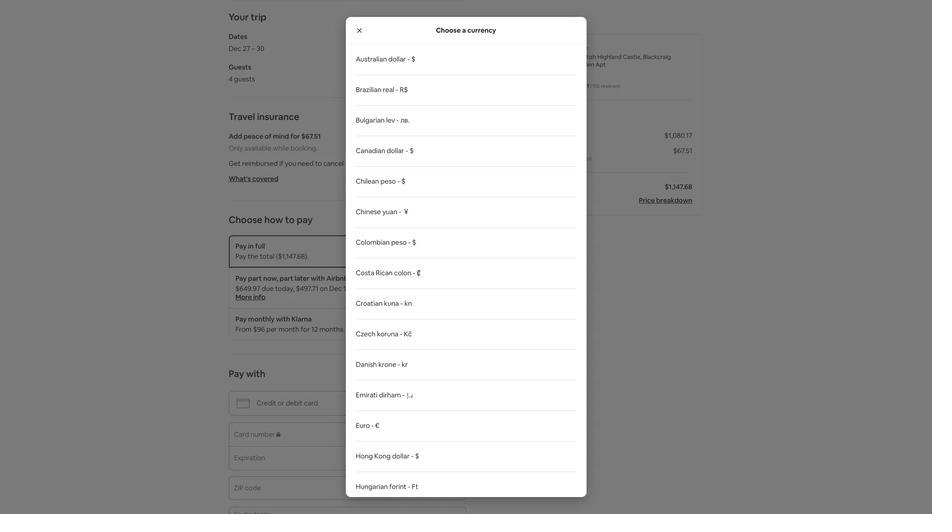 Task type: vqa. For each thing, say whether or not it's contained in the screenshot.
Pay for with
yes



Task type: locate. For each thing, give the bounding box(es) containing it.
more inside pay part now, part later with airbnb $649.97 due today,  $497.71 on dec 12, 2023. no extra fees. more info
[[236, 293, 252, 302]]

₡
[[417, 268, 421, 277]]

with
[[311, 274, 325, 283], [276, 315, 290, 324], [246, 368, 266, 380]]

1 vertical spatial info
[[424, 325, 437, 334]]

booking.
[[291, 144, 318, 153]]

choose left a
[[436, 26, 461, 35]]

info right kč
[[424, 325, 437, 334]]

united states element
[[229, 507, 466, 514]]

0 vertical spatial more
[[236, 293, 252, 302]]

0 horizontal spatial info
[[253, 293, 266, 302]]

- left kč
[[400, 330, 403, 338]]

assistance
[[517, 155, 542, 162]]

insurance
[[257, 111, 300, 123]]

- down flight at the left top of page
[[398, 177, 400, 186]]

due inside pay part now, part later with airbnb $649.97 due today,  $497.71 on dec 12, 2023. no extra fees. more info
[[262, 284, 274, 293]]

0 vertical spatial $67.51
[[302, 132, 321, 141]]

info
[[253, 293, 266, 302], [424, 325, 437, 334]]

1 vertical spatial choose
[[229, 214, 263, 226]]

in
[[248, 242, 254, 251]]

0 horizontal spatial for
[[291, 132, 300, 141]]

peso
[[381, 177, 396, 186], [391, 238, 407, 247]]

info down now,
[[253, 293, 266, 302]]

2 vertical spatial with
[[246, 368, 266, 380]]

scottish
[[574, 53, 597, 61]]

- for colombian peso - $
[[408, 238, 411, 247]]

canadian
[[356, 146, 385, 155]]

- for danish krone - kr
[[398, 360, 401, 369]]

1 vertical spatial $67.51
[[674, 146, 693, 155]]

more right apply.
[[407, 325, 423, 334]]

$ for australian dollar - $
[[412, 55, 416, 63]]

- for bulgarian lev - лв.
[[397, 116, 399, 125]]

$96
[[253, 325, 265, 334]]

breakdown
[[657, 196, 693, 205]]

due down now,
[[262, 284, 274, 293]]

choose up the in
[[229, 214, 263, 226]]

2 horizontal spatial with
[[311, 274, 325, 283]]

1 vertical spatial more
[[407, 325, 423, 334]]

4.91
[[580, 83, 590, 89]]

0 horizontal spatial $67.51
[[302, 132, 321, 141]]

$ for canadian dollar - $
[[410, 146, 414, 155]]

apply.
[[387, 325, 405, 334]]

1 vertical spatial dec
[[329, 284, 342, 293]]

(
[[591, 83, 592, 89]]

1 horizontal spatial more
[[407, 325, 423, 334]]

0 vertical spatial peso
[[381, 177, 396, 186]]

pay inside pay part now, part later with airbnb $649.97 due today,  $497.71 on dec 12, 2023. no extra fees. more info
[[236, 274, 247, 283]]

choose for choose a currency
[[436, 26, 461, 35]]

choose inside dialog
[[436, 26, 461, 35]]

0 horizontal spatial due
[[262, 284, 274, 293]]

more info button up monthly
[[236, 293, 266, 302]]

pay
[[236, 242, 247, 251], [236, 252, 246, 261], [236, 274, 247, 283], [236, 315, 247, 324], [229, 368, 244, 380]]

2023.
[[353, 284, 370, 293]]

more info button right apply.
[[407, 325, 437, 334]]

need
[[298, 159, 314, 168]]

1 horizontal spatial dec
[[329, 284, 342, 293]]

kong
[[375, 452, 391, 461]]

for right mind
[[291, 132, 300, 141]]

peso for chilean
[[381, 177, 396, 186]]

1 horizontal spatial info
[[424, 325, 437, 334]]

what's covered
[[229, 174, 279, 183]]

extra
[[382, 284, 398, 293]]

month
[[279, 325, 299, 334]]

to
[[315, 159, 322, 168], [359, 159, 366, 168], [285, 214, 295, 226]]

danish krone - kr
[[356, 360, 408, 369]]

no
[[372, 284, 381, 293]]

choose
[[436, 26, 461, 35], [229, 214, 263, 226]]

- left ￥
[[399, 207, 402, 216]]

1 horizontal spatial choose
[[436, 26, 461, 35]]

koruna
[[377, 330, 399, 338]]

get
[[229, 159, 241, 168]]

peso right colombian
[[391, 238, 407, 247]]

€
[[376, 421, 380, 430]]

pay monthly with klarna from $96 per month for 12 months. interest may apply. more info
[[236, 315, 437, 334]]

$67.51 inside add peace of mind for $67.51 only available while booking.
[[302, 132, 321, 141]]

part up $649.97
[[248, 274, 262, 283]]

1 vertical spatial due
[[262, 284, 274, 293]]

0 horizontal spatial more
[[236, 293, 252, 302]]

0 vertical spatial with
[[311, 274, 325, 283]]

brazilian
[[356, 85, 382, 94]]

now,
[[263, 274, 278, 283]]

hong
[[356, 452, 373, 461]]

0 vertical spatial for
[[291, 132, 300, 141]]

list box containing australian dollar - $
[[346, 44, 587, 502]]

- left 'r$'
[[396, 85, 399, 94]]

to right the need
[[315, 159, 322, 168]]

- right lev
[[397, 116, 399, 125]]

$67.51 down $1,080.17 at the right of the page
[[674, 146, 693, 155]]

choose a currency dialog
[[346, 17, 587, 502]]

dec inside dates dec 27 – 30
[[229, 44, 241, 53]]

due right cancel
[[345, 159, 357, 168]]

peso down flight at the left top of page
[[381, 177, 396, 186]]

- up delays,
[[406, 146, 408, 155]]

- for brazilian real - r$
[[396, 85, 399, 94]]

0 horizontal spatial with
[[246, 368, 266, 380]]

pay for monthly
[[236, 315, 247, 324]]

blackcraig
[[643, 53, 671, 61]]

1 vertical spatial peso
[[391, 238, 407, 247]]

0 horizontal spatial more info button
[[236, 293, 266, 302]]

with inside pay monthly with klarna from $96 per month for 12 months. interest may apply. more info
[[276, 315, 290, 324]]

colon
[[394, 268, 412, 277]]

- for chilean peso - $
[[398, 177, 400, 186]]

hungarian forint - ft
[[356, 482, 419, 491]]

$
[[412, 55, 416, 63], [410, 146, 414, 155], [402, 177, 406, 186], [412, 238, 416, 247], [415, 452, 419, 461]]

get reimbursed if you need to cancel due to illness, flight delays, and more.
[[229, 159, 461, 168]]

–
[[252, 44, 255, 53]]

krone
[[379, 360, 396, 369]]

- for hungarian forint - ft
[[408, 482, 411, 491]]

currency
[[468, 26, 496, 35]]

australian
[[356, 55, 387, 63]]

services
[[543, 155, 562, 162]]

more info button
[[236, 293, 266, 302], [407, 325, 437, 334]]

1 horizontal spatial more info button
[[407, 325, 437, 334]]

- for australian dollar - $
[[408, 55, 410, 63]]

- down ￥
[[408, 238, 411, 247]]

$67.51 assistance services fee included
[[517, 146, 693, 162]]

czech
[[356, 330, 376, 338]]

0 horizontal spatial part
[[248, 274, 262, 283]]

0 vertical spatial dollar
[[389, 55, 406, 63]]

dollar for australian
[[389, 55, 406, 63]]

0 vertical spatial info
[[253, 293, 266, 302]]

$67.51 up booking. on the left of the page
[[302, 132, 321, 141]]

months.
[[320, 325, 345, 334]]

list box
[[346, 44, 587, 502]]

a
[[462, 26, 466, 35]]

euro - €
[[356, 421, 380, 430]]

4.91 ( 155 reviews )
[[580, 83, 621, 89]]

part up today,
[[280, 274, 293, 283]]

while
[[273, 144, 289, 153]]

1 horizontal spatial part
[[280, 274, 293, 283]]

pay for part
[[236, 274, 247, 283]]

for left 12
[[301, 325, 310, 334]]

dec left 27
[[229, 44, 241, 53]]

more info button for pay monthly with klarna from $96 per month for 12 months. interest may apply. more info
[[407, 325, 437, 334]]

brazilian real - r$
[[356, 85, 408, 94]]

pay
[[297, 214, 313, 226]]

0 vertical spatial dec
[[229, 44, 241, 53]]

0 vertical spatial more info button
[[236, 293, 266, 302]]

danish
[[356, 360, 377, 369]]

$ for colombian peso - $
[[412, 238, 416, 247]]

to left illness,
[[359, 159, 366, 168]]

1 horizontal spatial with
[[276, 315, 290, 324]]

0 horizontal spatial dec
[[229, 44, 241, 53]]

None radio
[[450, 242, 460, 252], [450, 274, 460, 284], [450, 315, 460, 324], [450, 242, 460, 252], [450, 274, 460, 284], [450, 315, 460, 324]]

rican
[[376, 268, 393, 277]]

pay inside pay monthly with klarna from $96 per month for 12 months. interest may apply. more info
[[236, 315, 247, 324]]

- left ft
[[408, 482, 411, 491]]

- left ﺩ.ﺇ
[[403, 391, 405, 400]]

dates
[[229, 32, 248, 41]]

choose a currency
[[436, 26, 496, 35]]

- left kr
[[398, 360, 401, 369]]

croatian
[[356, 299, 383, 308]]

colombian peso - $
[[356, 238, 416, 247]]

1 vertical spatial dollar
[[387, 146, 404, 155]]

more up monthly
[[236, 293, 252, 302]]

$1,147.68
[[665, 182, 693, 191]]

3
[[517, 131, 520, 140]]

total
[[260, 252, 275, 261]]

dollar up flight at the left top of page
[[387, 146, 404, 155]]

1 vertical spatial more info button
[[407, 325, 437, 334]]

-
[[408, 55, 410, 63], [396, 85, 399, 94], [397, 116, 399, 125], [406, 146, 408, 155], [398, 177, 400, 186], [399, 207, 402, 216], [408, 238, 411, 247], [413, 268, 416, 277], [401, 299, 403, 308], [400, 330, 403, 338], [398, 360, 401, 369], [403, 391, 405, 400], [372, 421, 374, 430], [411, 452, 414, 461], [408, 482, 411, 491]]

0 horizontal spatial choose
[[229, 214, 263, 226]]

costa rican colon - ₡
[[356, 268, 421, 277]]

forint
[[390, 482, 407, 491]]

1 horizontal spatial $67.51
[[674, 146, 693, 155]]

dec down airbnb at left
[[329, 284, 342, 293]]

- for czech koruna - kč
[[400, 330, 403, 338]]

to left pay
[[285, 214, 295, 226]]

- left €
[[372, 421, 374, 430]]

for
[[291, 132, 300, 141], [301, 325, 310, 334]]

dollar right kong
[[392, 452, 410, 461]]

highland
[[598, 53, 622, 61]]

1 vertical spatial for
[[301, 325, 310, 334]]

0 vertical spatial due
[[345, 159, 357, 168]]

may
[[372, 325, 385, 334]]

0 horizontal spatial to
[[285, 214, 295, 226]]

1 vertical spatial with
[[276, 315, 290, 324]]

illness,
[[367, 159, 387, 168]]

- left "kn"
[[401, 299, 403, 308]]

1 horizontal spatial for
[[301, 325, 310, 334]]

guests 4 guests
[[229, 63, 255, 84]]

dollar right the australian
[[389, 55, 406, 63]]

- up 'r$'
[[408, 55, 410, 63]]

0 vertical spatial choose
[[436, 26, 461, 35]]

australian dollar - $
[[356, 55, 416, 63]]



Task type: describe. For each thing, give the bounding box(es) containing it.
delays,
[[406, 159, 428, 168]]

- left ₡
[[413, 268, 416, 277]]

1 part from the left
[[248, 274, 262, 283]]

with inside pay part now, part later with airbnb $649.97 due today,  $497.71 on dec 12, 2023. no extra fees. more info
[[311, 274, 325, 283]]

yuan
[[383, 207, 398, 216]]

castle scottish highland castle, blackcraig garden apt
[[574, 45, 671, 68]]

costa
[[356, 268, 375, 277]]

$497.71
[[296, 284, 319, 293]]

bulgarian
[[356, 116, 385, 125]]

on
[[320, 284, 328, 293]]

bulgarian lev - лв.
[[356, 116, 410, 125]]

trip
[[251, 11, 267, 23]]

1 horizontal spatial to
[[315, 159, 322, 168]]

fees.
[[400, 284, 415, 293]]

euro
[[356, 421, 370, 430]]

chinese yuan - ￥
[[356, 207, 410, 216]]

лв.
[[401, 116, 410, 125]]

r$
[[400, 85, 408, 94]]

pay part now, part later with airbnb $649.97 due today,  $497.71 on dec 12, 2023. no extra fees. more info
[[236, 274, 415, 302]]

dirham
[[379, 391, 401, 400]]

155
[[592, 83, 600, 89]]

- for canadian dollar - $
[[406, 146, 408, 155]]

peace
[[244, 132, 263, 141]]

dates dec 27 – 30
[[229, 32, 265, 53]]

3 nights
[[517, 131, 541, 140]]

garden
[[574, 61, 595, 68]]

$67.51 inside $67.51 assistance services fee included
[[674, 146, 693, 155]]

what's covered button
[[229, 174, 279, 183]]

only
[[229, 144, 243, 153]]

price breakdown
[[639, 196, 693, 205]]

the
[[248, 252, 258, 261]]

your
[[229, 11, 249, 23]]

for inside pay monthly with klarna from $96 per month for 12 months. interest may apply. more info
[[301, 325, 310, 334]]

- for chinese yuan - ￥
[[399, 207, 402, 216]]

choose for choose how to pay
[[229, 214, 263, 226]]

2 vertical spatial dollar
[[392, 452, 410, 461]]

if
[[280, 159, 284, 168]]

croatian kuna - kn
[[356, 299, 412, 308]]

castle
[[574, 45, 589, 51]]

- for emirati dirham - ﺩ.ﺇ
[[403, 391, 405, 400]]

from
[[236, 325, 252, 334]]

canadian dollar - $
[[356, 146, 414, 155]]

included
[[572, 155, 592, 162]]

info inside pay monthly with klarna from $96 per month for 12 months. interest may apply. more info
[[424, 325, 437, 334]]

12,
[[344, 284, 352, 293]]

apt
[[596, 61, 606, 68]]

chinese
[[356, 207, 381, 216]]

lev
[[386, 116, 395, 125]]

reviews
[[601, 83, 619, 89]]

for inside add peace of mind for $67.51 only available while booking.
[[291, 132, 300, 141]]

2 horizontal spatial to
[[359, 159, 366, 168]]

30
[[257, 44, 265, 53]]

nights
[[522, 131, 541, 140]]

add
[[229, 132, 242, 141]]

)
[[619, 83, 621, 89]]

hungarian
[[356, 482, 388, 491]]

kuna
[[384, 299, 399, 308]]

full
[[255, 242, 265, 251]]

guests
[[229, 63, 251, 72]]

guests
[[234, 75, 255, 84]]

pay for with
[[229, 368, 244, 380]]

later
[[295, 274, 310, 283]]

$ for chilean peso - $
[[402, 177, 406, 186]]

real
[[383, 85, 395, 94]]

- for croatian kuna - kn
[[401, 299, 403, 308]]

dollar for canadian
[[387, 146, 404, 155]]

how
[[265, 214, 283, 226]]

today,
[[275, 284, 295, 293]]

- right kong
[[411, 452, 414, 461]]

$1,080.17
[[665, 131, 693, 140]]

colombian
[[356, 238, 390, 247]]

peso for colombian
[[391, 238, 407, 247]]

1 horizontal spatial due
[[345, 159, 357, 168]]

reimbursed
[[242, 159, 278, 168]]

ﺩ.ﺇ
[[407, 391, 413, 400]]

pay for in
[[236, 242, 247, 251]]

travel insurance
[[229, 111, 300, 123]]

($1,147.68).
[[276, 252, 309, 261]]

of
[[265, 132, 272, 141]]

more info button for pay part now, part later with airbnb $649.97 due today,  $497.71 on dec 12, 2023. no extra fees. more info
[[236, 293, 266, 302]]

dec inside pay part now, part later with airbnb $649.97 due today,  $497.71 on dec 12, 2023. no extra fees. more info
[[329, 284, 342, 293]]

hong kong dollar - $
[[356, 452, 419, 461]]

more.
[[443, 159, 461, 168]]

4
[[229, 75, 233, 84]]

price breakdown button
[[639, 196, 693, 205]]

price
[[639, 196, 655, 205]]

kn
[[405, 299, 412, 308]]

emirati dirham - ﺩ.ﺇ
[[356, 391, 413, 400]]

edit
[[454, 32, 466, 41]]

$649.97
[[236, 284, 260, 293]]

2 part from the left
[[280, 274, 293, 283]]

fee
[[563, 155, 571, 162]]

available
[[245, 144, 272, 153]]

monthly
[[248, 315, 275, 324]]

info inside pay part now, part later with airbnb $649.97 due today,  $497.71 on dec 12, 2023. no extra fees. more info
[[253, 293, 266, 302]]

pay with
[[229, 368, 266, 380]]

kr
[[402, 360, 408, 369]]

more inside pay monthly with klarna from $96 per month for 12 months. interest may apply. more info
[[407, 325, 423, 334]]



